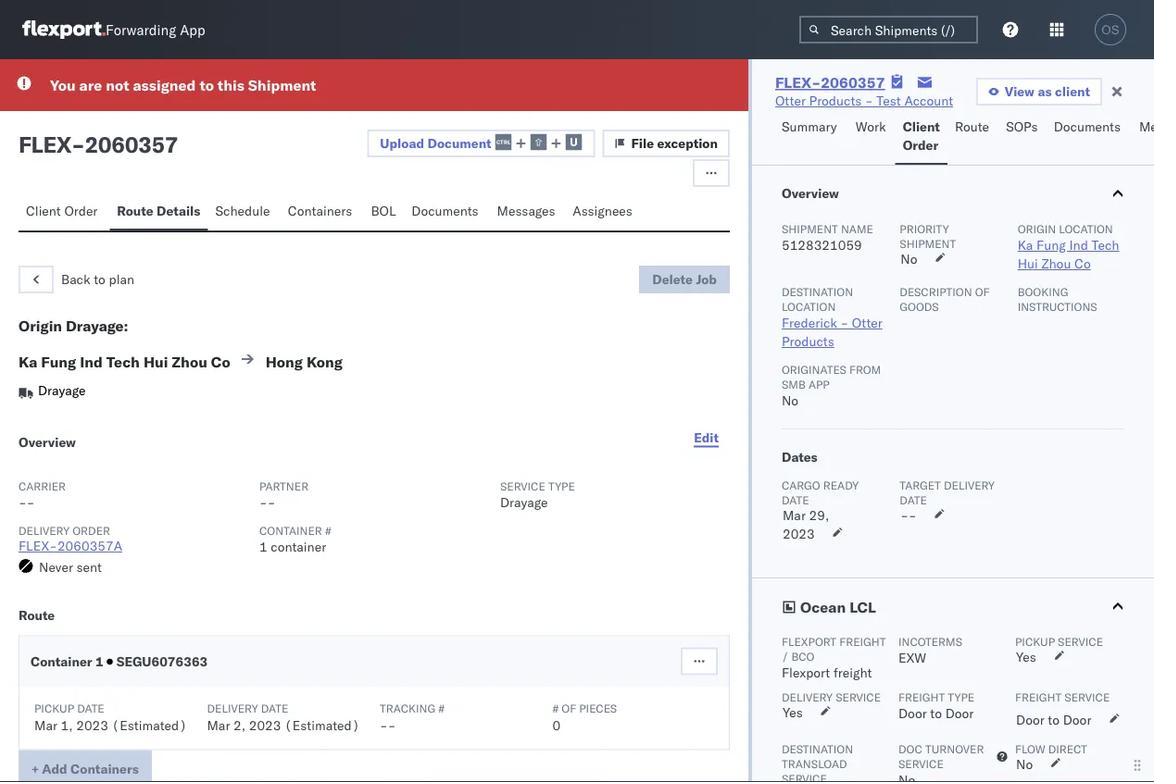 Task type: vqa. For each thing, say whether or not it's contained in the screenshot.


Task type: locate. For each thing, give the bounding box(es) containing it.
fung up booking
[[1037, 237, 1066, 253]]

route inside button
[[955, 119, 990, 135]]

never
[[39, 559, 73, 575]]

zhou inside the origin location ka fung ind tech hui zhou co
[[1042, 256, 1071, 272]]

1 vertical spatial products
[[782, 334, 835, 350]]

0 horizontal spatial #
[[325, 524, 331, 538]]

1 vertical spatial client order button
[[19, 195, 110, 231]]

route left the details
[[117, 203, 153, 219]]

1 vertical spatial yes
[[783, 705, 803, 721]]

cargo
[[782, 479, 820, 492]]

documents button down "client"
[[1047, 110, 1132, 165]]

location for tech
[[1059, 222, 1113, 236]]

#
[[325, 524, 331, 538], [439, 702, 445, 716], [553, 702, 559, 716]]

flexport
[[782, 635, 837, 649], [782, 665, 830, 681]]

container for container # 1 container
[[259, 524, 322, 538]]

2 horizontal spatial delivery
[[782, 691, 833, 705]]

destination up frederick at the top right of the page
[[782, 285, 853, 299]]

1 horizontal spatial date
[[261, 702, 288, 716]]

2 horizontal spatial no
[[1016, 757, 1033, 773]]

yes for pickup
[[1016, 649, 1037, 666]]

0 horizontal spatial no
[[782, 393, 799, 409]]

container inside container # 1 container
[[259, 524, 322, 538]]

door up flow
[[1016, 712, 1045, 729]]

assigned
[[133, 76, 196, 95]]

origin inside the origin location ka fung ind tech hui zhou co
[[1018, 222, 1056, 236]]

--
[[901, 508, 917, 524]]

shipment
[[900, 237, 956, 251]]

0 horizontal spatial pickup
[[34, 702, 74, 716]]

pickup inside pickup date mar 1, 2023 (estimated)
[[34, 702, 74, 716]]

2023 for mar 1, 2023 (estimated)
[[76, 718, 108, 734]]

0 vertical spatial co
[[1075, 256, 1091, 272]]

of inside description of goods
[[975, 285, 990, 299]]

of left pieces
[[562, 702, 576, 716]]

date inside pickup date mar 1, 2023 (estimated)
[[77, 702, 104, 716]]

flex- for 2060357a
[[19, 538, 57, 555]]

1 horizontal spatial no
[[901, 251, 918, 267]]

1 vertical spatial origin
[[19, 317, 62, 335]]

0 vertical spatial no
[[901, 251, 918, 267]]

freight type door to door
[[899, 691, 975, 722]]

0 horizontal spatial zhou
[[172, 353, 207, 372]]

freight up door to door
[[1015, 691, 1062, 705]]

overview
[[782, 185, 839, 202], [19, 435, 76, 451]]

pickup service
[[1015, 635, 1103, 649]]

2 horizontal spatial mar
[[783, 508, 806, 524]]

dates
[[782, 449, 818, 466]]

yes down pickup service
[[1016, 649, 1037, 666]]

documents right bol button
[[412, 203, 479, 219]]

client down account
[[903, 119, 940, 135]]

origin left drayage:
[[19, 317, 62, 335]]

0 horizontal spatial tech
[[106, 353, 140, 372]]

2023 down 29,
[[783, 526, 815, 542]]

documents button for messages
[[404, 195, 490, 231]]

2023 inside delivery date mar 2, 2023 (estimated)
[[249, 718, 281, 734]]

(estimated) inside delivery date mar 2, 2023 (estimated)
[[285, 718, 360, 734]]

drayage inside service type drayage
[[500, 495, 548, 511]]

partner
[[259, 479, 309, 493]]

1 horizontal spatial container
[[259, 524, 322, 538]]

service up door to door
[[1065, 691, 1110, 705]]

mar for mar 2, 2023 (estimated)
[[207, 718, 230, 734]]

1 vertical spatial ind
[[80, 353, 103, 372]]

# inside container # 1 container
[[325, 524, 331, 538]]

fung down origin drayage:
[[41, 353, 76, 372]]

2023 right 2, on the left of page
[[249, 718, 281, 734]]

assignees button
[[565, 195, 643, 231]]

flex- up summary
[[775, 73, 821, 92]]

2 freight from the left
[[1015, 691, 1062, 705]]

fung inside the origin location ka fung ind tech hui zhou co
[[1037, 237, 1066, 253]]

client order button up back
[[19, 195, 110, 231]]

flex- up never
[[19, 538, 57, 555]]

flex-2060357a
[[19, 538, 122, 555]]

2023 inside pickup date mar 1, 2023 (estimated)
[[76, 718, 108, 734]]

(estimated) for mar 1, 2023 (estimated)
[[112, 718, 187, 734]]

(estimated) down the "segu6076363"
[[112, 718, 187, 734]]

container up container
[[259, 524, 322, 538]]

shipment up the "5128321059"
[[782, 222, 838, 236]]

app right forwarding at the top
[[180, 21, 205, 38]]

door up "doc"
[[899, 706, 927, 722]]

mar inside delivery date mar 2, 2023 (estimated)
[[207, 718, 230, 734]]

0 horizontal spatial yes
[[783, 705, 803, 721]]

date inside target delivery date
[[900, 493, 927, 507]]

containers button
[[281, 195, 364, 231]]

to down freight service
[[1048, 712, 1060, 729]]

2060357 down not
[[85, 131, 178, 158]]

date up --
[[900, 493, 927, 507]]

service
[[500, 479, 546, 493], [1065, 691, 1110, 705]]

priority shipment
[[900, 222, 956, 251]]

co left hong on the top of the page
[[211, 353, 230, 372]]

1 vertical spatial no
[[782, 393, 799, 409]]

1 horizontal spatial client order
[[903, 119, 940, 153]]

shipment inside shipment name 5128321059
[[782, 222, 838, 236]]

mar left 2, on the left of page
[[207, 718, 230, 734]]

date inside cargo ready date
[[782, 493, 809, 507]]

route details
[[117, 203, 201, 219]]

0 vertical spatial flexport
[[782, 635, 837, 649]]

container up 1,
[[31, 654, 92, 670]]

1 horizontal spatial pickup
[[1015, 635, 1055, 649]]

1 vertical spatial of
[[562, 702, 576, 716]]

0 vertical spatial overview
[[782, 185, 839, 202]]

delivery inside delivery date mar 2, 2023 (estimated)
[[207, 702, 258, 716]]

2023 right 1,
[[76, 718, 108, 734]]

incoterms
[[899, 635, 963, 649]]

# up 0
[[553, 702, 559, 716]]

0 vertical spatial pickup
[[1015, 635, 1055, 649]]

tech inside the origin location ka fung ind tech hui zhou co
[[1092, 237, 1120, 253]]

0 horizontal spatial delivery
[[19, 524, 70, 538]]

ka down origin drayage:
[[19, 353, 37, 372]]

kong
[[307, 353, 343, 372]]

app down originates at top right
[[809, 378, 830, 391]]

order down account
[[903, 137, 939, 153]]

overview inside button
[[782, 185, 839, 202]]

door down type
[[946, 706, 974, 722]]

delivery up flex-2060357a button
[[19, 524, 70, 538]]

from
[[850, 363, 881, 377]]

edit
[[694, 429, 719, 446]]

freight up the delivery service
[[834, 665, 872, 681]]

delivery up 2, on the left of page
[[207, 702, 258, 716]]

2023
[[783, 526, 815, 542], [76, 718, 108, 734], [249, 718, 281, 734]]

1 (estimated) from the left
[[112, 718, 187, 734]]

date for 1,
[[77, 702, 104, 716]]

1 up pickup date mar 1, 2023 (estimated) at the bottom left of page
[[95, 654, 104, 670]]

date for 2,
[[261, 702, 288, 716]]

service down transload
[[782, 772, 827, 783]]

overview up carrier
[[19, 435, 76, 451]]

destination for frederick
[[782, 285, 853, 299]]

ka
[[1018, 237, 1033, 253], [19, 353, 37, 372]]

client order button down account
[[896, 110, 948, 165]]

freight down lcl
[[840, 635, 886, 649]]

order
[[903, 137, 939, 153], [64, 203, 98, 219]]

no down smb
[[782, 393, 799, 409]]

freight for freight type door to door
[[899, 691, 945, 705]]

# of pieces 0
[[553, 702, 617, 734]]

0 horizontal spatial documents
[[412, 203, 479, 219]]

ocean lcl button
[[752, 579, 1154, 635]]

(estimated) for mar 2, 2023 (estimated)
[[285, 718, 360, 734]]

ka fung ind tech hui zhou co link
[[1018, 237, 1120, 272]]

documents down "client"
[[1054, 119, 1121, 135]]

otter up from
[[852, 315, 883, 331]]

mar left 1,
[[34, 718, 57, 734]]

# up container
[[325, 524, 331, 538]]

1 vertical spatial pickup
[[34, 702, 74, 716]]

forwarding
[[106, 21, 176, 38]]

co up booking instructions
[[1075, 256, 1091, 272]]

1 date from the left
[[782, 493, 809, 507]]

2 date from the left
[[900, 493, 927, 507]]

smb
[[782, 378, 806, 391]]

freight left type
[[899, 691, 945, 705]]

1 horizontal spatial 1
[[259, 539, 267, 555]]

mar
[[783, 508, 806, 524], [34, 718, 57, 734], [207, 718, 230, 734]]

1 vertical spatial 2060357
[[85, 131, 178, 158]]

1 horizontal spatial fung
[[1037, 237, 1066, 253]]

of right description
[[975, 285, 990, 299]]

0 horizontal spatial of
[[562, 702, 576, 716]]

tech down drayage:
[[106, 353, 140, 372]]

documents button right "bol"
[[404, 195, 490, 231]]

no
[[901, 251, 918, 267], [782, 393, 799, 409], [1016, 757, 1033, 773]]

1 vertical spatial hui
[[144, 353, 168, 372]]

0 vertical spatial ind
[[1070, 237, 1088, 253]]

products
[[809, 93, 862, 109], [782, 334, 835, 350]]

0 horizontal spatial documents button
[[404, 195, 490, 231]]

overview up shipment name 5128321059
[[782, 185, 839, 202]]

otter up summary
[[775, 93, 806, 109]]

route down never
[[19, 607, 55, 624]]

freight
[[899, 691, 945, 705], [1015, 691, 1062, 705]]

2 horizontal spatial #
[[553, 702, 559, 716]]

freight service
[[1015, 691, 1110, 705]]

2 (estimated) from the left
[[285, 718, 360, 734]]

delivery
[[19, 524, 70, 538], [782, 691, 833, 705], [207, 702, 258, 716]]

1 date from the left
[[77, 702, 104, 716]]

1 horizontal spatial flex-
[[775, 73, 821, 92]]

goods
[[900, 300, 939, 314]]

otter inside "destination location frederick - otter products"
[[852, 315, 883, 331]]

products down flex-2060357
[[809, 93, 862, 109]]

no down shipment
[[901, 251, 918, 267]]

2023 inside mar 29, 2023
[[783, 526, 815, 542]]

0 horizontal spatial mar
[[34, 718, 57, 734]]

view as client button
[[976, 78, 1103, 106]]

partner --
[[259, 479, 309, 511]]

0 vertical spatial shipment
[[248, 76, 316, 95]]

1 horizontal spatial order
[[903, 137, 939, 153]]

# inside tracking # --
[[439, 702, 445, 716]]

0 vertical spatial route
[[955, 119, 990, 135]]

1 horizontal spatial yes
[[1016, 649, 1037, 666]]

date down the cargo
[[782, 493, 809, 507]]

client order down account
[[903, 119, 940, 153]]

0 horizontal spatial client order button
[[19, 195, 110, 231]]

client order button
[[896, 110, 948, 165], [19, 195, 110, 231]]

1 vertical spatial location
[[782, 300, 836, 314]]

1 vertical spatial flex-
[[19, 538, 57, 555]]

5128321059
[[782, 237, 862, 253]]

0 horizontal spatial route
[[19, 607, 55, 624]]

documents button for me
[[1047, 110, 1132, 165]]

of
[[975, 285, 990, 299], [562, 702, 576, 716]]

0 vertical spatial fung
[[1037, 237, 1066, 253]]

delivery order
[[19, 524, 110, 538]]

route inside button
[[117, 203, 153, 219]]

1 horizontal spatial route
[[117, 203, 153, 219]]

pickup for pickup date mar 1, 2023 (estimated)
[[34, 702, 74, 716]]

0 horizontal spatial date
[[782, 493, 809, 507]]

1 horizontal spatial location
[[1059, 222, 1113, 236]]

-
[[865, 93, 873, 109], [71, 131, 85, 158], [841, 315, 849, 331], [19, 495, 27, 511], [27, 495, 35, 511], [259, 495, 267, 511], [267, 495, 276, 511], [901, 508, 909, 524], [909, 508, 917, 524], [380, 718, 388, 734], [388, 718, 396, 734]]

0 vertical spatial origin
[[1018, 222, 1056, 236]]

not
[[106, 76, 129, 95]]

0 vertical spatial hui
[[1018, 256, 1038, 272]]

1 horizontal spatial of
[[975, 285, 990, 299]]

yes for delivery
[[783, 705, 803, 721]]

# right tracking
[[439, 702, 445, 716]]

to up turnover
[[931, 706, 942, 722]]

0 horizontal spatial co
[[211, 353, 230, 372]]

1 horizontal spatial documents button
[[1047, 110, 1132, 165]]

1 horizontal spatial otter
[[852, 315, 883, 331]]

tech up booking instructions
[[1092, 237, 1120, 253]]

2060357 up the otter products - test account at top
[[821, 73, 885, 92]]

cargo ready date
[[782, 479, 859, 507]]

otter products - test account link
[[775, 92, 954, 110]]

pickup up freight service
[[1015, 635, 1055, 649]]

documents for bol
[[412, 203, 479, 219]]

route button
[[948, 110, 999, 165]]

1 vertical spatial overview
[[19, 435, 76, 451]]

date for mar
[[782, 493, 809, 507]]

1 left container
[[259, 539, 267, 555]]

0 horizontal spatial container
[[31, 654, 92, 670]]

0 vertical spatial service
[[500, 479, 546, 493]]

2023 for mar 2, 2023 (estimated)
[[249, 718, 281, 734]]

location inside "destination location frederick - otter products"
[[782, 300, 836, 314]]

client down flex at the left of page
[[26, 203, 61, 219]]

0 vertical spatial otter
[[775, 93, 806, 109]]

freight inside freight type door to door
[[899, 691, 945, 705]]

2 date from the left
[[261, 702, 288, 716]]

mar left 29,
[[783, 508, 806, 524]]

yes down the delivery service
[[783, 705, 803, 721]]

0 horizontal spatial (estimated)
[[112, 718, 187, 734]]

shipment right this
[[248, 76, 316, 95]]

flow direct
[[1015, 743, 1088, 756]]

products down frederick at the top right of the page
[[782, 334, 835, 350]]

1 destination from the top
[[782, 285, 853, 299]]

no for priority shipment
[[901, 251, 918, 267]]

freight
[[840, 635, 886, 649], [834, 665, 872, 681]]

1 horizontal spatial origin
[[1018, 222, 1056, 236]]

location
[[1059, 222, 1113, 236], [782, 300, 836, 314]]

flexport up bco
[[782, 635, 837, 649]]

route
[[955, 119, 990, 135], [117, 203, 153, 219], [19, 607, 55, 624]]

pickup
[[1015, 635, 1055, 649], [34, 702, 74, 716]]

date inside delivery date mar 2, 2023 (estimated)
[[261, 702, 288, 716]]

0 horizontal spatial order
[[64, 203, 98, 219]]

2 destination from the top
[[782, 743, 853, 756]]

you
[[50, 76, 76, 95]]

(estimated) right 2, on the left of page
[[285, 718, 360, 734]]

freight for freight service
[[1015, 691, 1062, 705]]

of inside # of pieces 0
[[562, 702, 576, 716]]

door
[[899, 706, 927, 722], [946, 706, 974, 722], [1016, 712, 1045, 729], [1063, 712, 1092, 729]]

mar inside mar 29, 2023
[[783, 508, 806, 524]]

1 vertical spatial drayage
[[500, 495, 548, 511]]

0 vertical spatial client order button
[[896, 110, 948, 165]]

no down flow
[[1016, 757, 1033, 773]]

1
[[259, 539, 267, 555], [95, 654, 104, 670]]

date
[[77, 702, 104, 716], [261, 702, 288, 716]]

0 vertical spatial app
[[180, 21, 205, 38]]

container 1
[[31, 654, 107, 670]]

date
[[782, 493, 809, 507], [900, 493, 927, 507]]

service down "doc"
[[899, 757, 944, 771]]

pickup up 1,
[[34, 702, 74, 716]]

(estimated) inside pickup date mar 1, 2023 (estimated)
[[112, 718, 187, 734]]

order down flex - 2060357
[[64, 203, 98, 219]]

1 vertical spatial co
[[211, 353, 230, 372]]

1 horizontal spatial date
[[900, 493, 927, 507]]

this
[[218, 76, 244, 95]]

service inside service type drayage
[[500, 479, 546, 493]]

ind down drayage:
[[80, 353, 103, 372]]

1 vertical spatial fung
[[41, 353, 76, 372]]

flow
[[1015, 743, 1046, 756]]

0 vertical spatial drayage
[[38, 383, 86, 399]]

location up the ka fung ind tech hui zhou co "link"
[[1059, 222, 1113, 236]]

never sent
[[39, 559, 102, 575]]

flex- for 2060357
[[775, 73, 821, 92]]

priority
[[900, 222, 949, 236]]

- inside "destination location frederick - otter products"
[[841, 315, 849, 331]]

ind up booking instructions
[[1070, 237, 1088, 253]]

exw
[[899, 650, 927, 667]]

0 vertical spatial ka
[[1018, 237, 1033, 253]]

1 horizontal spatial mar
[[207, 718, 230, 734]]

mar inside pickup date mar 1, 2023 (estimated)
[[34, 718, 57, 734]]

container
[[271, 539, 326, 555]]

1 horizontal spatial (estimated)
[[285, 718, 360, 734]]

destination inside "destination location frederick - otter products"
[[782, 285, 853, 299]]

hui
[[1018, 256, 1038, 272], [144, 353, 168, 372]]

# inside # of pieces 0
[[553, 702, 559, 716]]

0 vertical spatial order
[[903, 137, 939, 153]]

service left type
[[500, 479, 546, 493]]

1 vertical spatial tech
[[106, 353, 140, 372]]

1 freight from the left
[[899, 691, 945, 705]]

service inside "doc turnover service"
[[899, 757, 944, 771]]

flex-2060357a button
[[19, 538, 122, 555]]

1 horizontal spatial tech
[[1092, 237, 1120, 253]]

2 vertical spatial route
[[19, 607, 55, 624]]

target
[[900, 479, 941, 492]]

yes
[[1016, 649, 1037, 666], [783, 705, 803, 721]]

doc turnover service
[[899, 743, 984, 771]]

route left the sops
[[955, 119, 990, 135]]

0 horizontal spatial 1
[[95, 654, 104, 670]]

location up frederick at the top right of the page
[[782, 300, 836, 314]]

flexport. image
[[22, 20, 106, 39]]

flexport down bco
[[782, 665, 830, 681]]

destination up transload
[[782, 743, 853, 756]]

1 horizontal spatial drayage
[[500, 495, 548, 511]]

0 vertical spatial documents button
[[1047, 110, 1132, 165]]

location inside the origin location ka fung ind tech hui zhou co
[[1059, 222, 1113, 236]]

hong
[[266, 353, 303, 372]]

delivery down bco
[[782, 691, 833, 705]]

0 horizontal spatial 2023
[[76, 718, 108, 734]]

1 horizontal spatial delivery
[[207, 702, 258, 716]]

flex - 2060357
[[19, 131, 178, 158]]

route details button
[[110, 195, 208, 231]]

1 horizontal spatial ka
[[1018, 237, 1033, 253]]

to left plan
[[94, 271, 105, 288]]

1 vertical spatial flexport
[[782, 665, 830, 681]]

origin up the ka fung ind tech hui zhou co "link"
[[1018, 222, 1056, 236]]

0 horizontal spatial flex-
[[19, 538, 57, 555]]

client order down flex at the left of page
[[26, 203, 98, 219]]

ka up booking
[[1018, 237, 1033, 253]]

1 horizontal spatial ind
[[1070, 237, 1088, 253]]

1 vertical spatial documents
[[412, 203, 479, 219]]

delivery for flexport freight
[[782, 691, 833, 705]]



Task type: describe. For each thing, give the bounding box(es) containing it.
route for route button
[[955, 119, 990, 135]]

view
[[1005, 83, 1035, 100]]

originates from smb app no
[[782, 363, 881, 409]]

service type drayage
[[500, 479, 575, 511]]

flexport freight / bco flexport freight
[[782, 635, 886, 681]]

0 horizontal spatial 2060357
[[85, 131, 178, 158]]

description
[[900, 285, 972, 299]]

products inside "destination location frederick - otter products"
[[782, 334, 835, 350]]

otter products - test account
[[775, 93, 954, 109]]

overview button
[[752, 166, 1154, 221]]

ocean lcl
[[800, 599, 876, 617]]

messages
[[497, 203, 556, 219]]

1 vertical spatial zhou
[[172, 353, 207, 372]]

pickup date mar 1, 2023 (estimated)
[[34, 702, 187, 734]]

service inside destination transload service
[[782, 772, 827, 783]]

back to plan
[[61, 271, 134, 288]]

1,
[[61, 718, 73, 734]]

ka inside the origin location ka fung ind tech hui zhou co
[[1018, 237, 1033, 253]]

pickup for pickup service
[[1015, 635, 1055, 649]]

2 flexport from the top
[[782, 665, 830, 681]]

1 vertical spatial freight
[[834, 665, 872, 681]]

flex-2060357 link
[[775, 73, 885, 92]]

0 horizontal spatial drayage
[[38, 383, 86, 399]]

lcl
[[850, 599, 876, 617]]

1 vertical spatial order
[[64, 203, 98, 219]]

client
[[1055, 83, 1091, 100]]

29,
[[809, 508, 829, 524]]

as
[[1038, 83, 1052, 100]]

drayage:
[[66, 317, 128, 335]]

messages button
[[490, 195, 565, 231]]

direct
[[1049, 743, 1088, 756]]

delivery service
[[782, 691, 881, 705]]

carrier --
[[19, 479, 66, 511]]

route for route details
[[117, 203, 153, 219]]

destination location frederick - otter products
[[782, 285, 883, 350]]

description of goods
[[900, 285, 990, 314]]

0 horizontal spatial shipment
[[248, 76, 316, 95]]

0 horizontal spatial client
[[26, 203, 61, 219]]

delivery for --
[[19, 524, 70, 538]]

no inside "originates from smb app no"
[[782, 393, 799, 409]]

0
[[553, 718, 561, 734]]

2060357a
[[57, 538, 122, 555]]

pieces
[[579, 702, 617, 716]]

shipment name 5128321059
[[782, 222, 874, 253]]

bol
[[371, 203, 396, 219]]

target delivery date
[[900, 479, 995, 507]]

mar for mar 1, 2023 (estimated)
[[34, 718, 57, 734]]

1 vertical spatial client order
[[26, 203, 98, 219]]

1 horizontal spatial client order button
[[896, 110, 948, 165]]

ind inside the origin location ka fung ind tech hui zhou co
[[1070, 237, 1088, 253]]

date for -
[[900, 493, 927, 507]]

flex-2060357
[[775, 73, 885, 92]]

are
[[79, 76, 102, 95]]

segu6076363
[[113, 654, 208, 670]]

me button
[[1132, 110, 1154, 165]]

upload document button
[[367, 130, 595, 158]]

work
[[856, 119, 886, 135]]

0 horizontal spatial ind
[[80, 353, 103, 372]]

account
[[905, 93, 954, 109]]

name
[[841, 222, 874, 236]]

document
[[428, 135, 492, 151]]

booking
[[1018, 285, 1069, 299]]

of for description of goods
[[975, 285, 990, 299]]

app inside "originates from smb app no"
[[809, 378, 830, 391]]

mar 29, 2023
[[783, 508, 829, 542]]

0 vertical spatial products
[[809, 93, 862, 109]]

exception
[[657, 135, 718, 151]]

co inside the origin location ka fung ind tech hui zhou co
[[1075, 256, 1091, 272]]

frederick - otter products link
[[782, 315, 883, 350]]

# for --
[[439, 702, 445, 716]]

no for flow direct
[[1016, 757, 1033, 773]]

delivery
[[944, 479, 995, 492]]

1 horizontal spatial 2060357
[[821, 73, 885, 92]]

originates
[[782, 363, 847, 377]]

sops button
[[999, 110, 1047, 165]]

details
[[157, 203, 201, 219]]

hui inside the origin location ka fung ind tech hui zhou co
[[1018, 256, 1038, 272]]

1 vertical spatial 1
[[95, 654, 104, 670]]

hong kong
[[266, 353, 343, 372]]

sops
[[1006, 119, 1038, 135]]

sent
[[76, 559, 102, 575]]

destination transload service
[[782, 743, 853, 783]]

0 vertical spatial client order
[[903, 119, 940, 153]]

booking instructions
[[1018, 285, 1098, 314]]

assignees
[[573, 203, 633, 219]]

you are not assigned to this shipment
[[50, 76, 316, 95]]

instructions
[[1018, 300, 1098, 314]]

0 vertical spatial freight
[[840, 635, 886, 649]]

order inside client order
[[903, 137, 939, 153]]

to inside freight type door to door
[[931, 706, 942, 722]]

# for 1 container
[[325, 524, 331, 538]]

documents for sops
[[1054, 119, 1121, 135]]

0 horizontal spatial hui
[[144, 353, 168, 372]]

work button
[[848, 110, 896, 165]]

1 flexport from the top
[[782, 635, 837, 649]]

2,
[[234, 718, 246, 734]]

schedule
[[215, 203, 270, 219]]

container for container 1
[[31, 654, 92, 670]]

Search Shipments (/) text field
[[800, 16, 978, 44]]

forwarding app link
[[22, 20, 205, 39]]

0 horizontal spatial ka
[[19, 353, 37, 372]]

door to door
[[1016, 712, 1092, 729]]

1 horizontal spatial client
[[903, 119, 940, 135]]

upload
[[380, 135, 424, 151]]

0 horizontal spatial otter
[[775, 93, 806, 109]]

1 vertical spatial service
[[1065, 691, 1110, 705]]

origin drayage:
[[19, 317, 128, 335]]

of for # of pieces 0
[[562, 702, 576, 716]]

location for products
[[782, 300, 836, 314]]

service up freight service
[[1058, 635, 1103, 649]]

0 horizontal spatial overview
[[19, 435, 76, 451]]

plan
[[109, 271, 134, 288]]

door down freight service
[[1063, 712, 1092, 729]]

edit button
[[683, 420, 730, 457]]

to left this
[[200, 76, 214, 95]]

ocean
[[800, 599, 846, 617]]

back
[[61, 271, 90, 288]]

transload
[[782, 757, 847, 771]]

me
[[1140, 119, 1154, 135]]

incoterms exw
[[899, 635, 963, 667]]

file exception
[[631, 135, 718, 151]]

turnover
[[926, 743, 984, 756]]

origin for origin drayage:
[[19, 317, 62, 335]]

summary
[[782, 119, 837, 135]]

destination for service
[[782, 743, 853, 756]]

bol button
[[364, 195, 404, 231]]

flex
[[19, 131, 71, 158]]

ready
[[823, 479, 859, 492]]

os button
[[1090, 8, 1132, 51]]

test
[[877, 93, 901, 109]]

service down flexport freight / bco flexport freight at bottom right
[[836, 691, 881, 705]]

origin for origin location ka fung ind tech hui zhou co
[[1018, 222, 1056, 236]]

ka fung ind tech hui zhou co
[[19, 353, 230, 372]]

1 inside container # 1 container
[[259, 539, 267, 555]]



